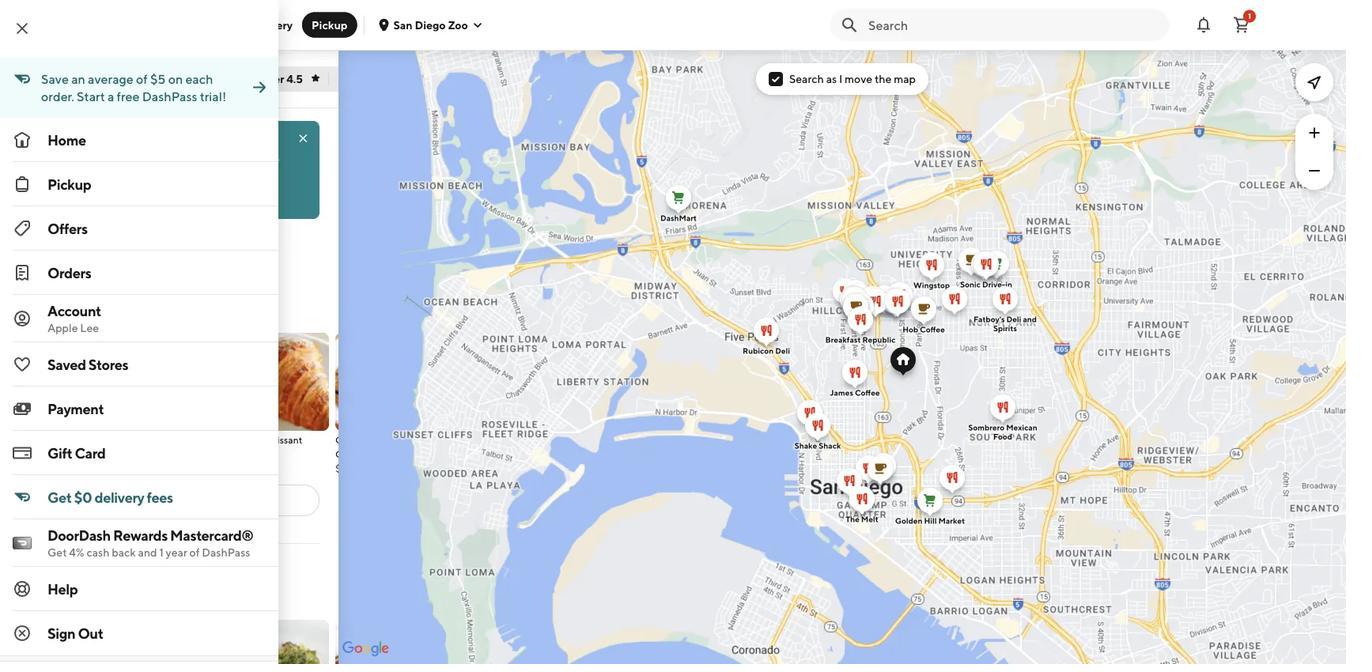 Task type: locate. For each thing, give the bounding box(es) containing it.
( for 830+
[[49, 581, 53, 594]]

1 items, open order cart image
[[1233, 15, 1252, 34]]

( right 4.8
[[49, 581, 53, 594]]

pickup
[[312, 18, 348, 31], [107, 72, 143, 85], [115, 132, 150, 145], [55, 166, 85, 177], [47, 176, 91, 193]]

of left $5
[[136, 72, 148, 87]]

0 horizontal spatial on
[[100, 132, 112, 145]]

start
[[77, 89, 105, 104]]

croissant
[[70, 434, 111, 446], [261, 434, 303, 446]]

closes for • closes at 4:55 pm
[[74, 596, 108, 609]]

get inside doordash rewards mastercard® get 4% cash back and 1 year of dashpass
[[47, 546, 67, 560]]

1 vertical spatial on
[[100, 132, 112, 145]]

2 vertical spatial on
[[235, 154, 246, 165]]

0 horizontal spatial back
[[73, 132, 97, 145]]

dashpass inside doordash rewards mastercard® get 4% cash back and 1 year of dashpass
[[202, 546, 250, 560]]

ratings up open • closes at 4:55 pm
[[82, 581, 116, 594]]

diego
[[415, 18, 446, 31]]

1 vertical spatial of
[[190, 546, 200, 560]]

order.
[[41, 89, 74, 104]]

0 horizontal spatial 5%
[[55, 132, 71, 145]]

rubicon deli
[[743, 347, 791, 356], [743, 347, 791, 356]]

gift card link
[[0, 431, 279, 476]]

delivery
[[250, 18, 293, 31], [72, 494, 113, 507]]

james coffee
[[19, 271, 110, 288], [831, 389, 881, 398], [831, 389, 881, 398]]

2 vertical spatial get
[[47, 546, 67, 560]]

chocolate inside chocolate chip cookie $3.75
[[336, 434, 381, 446]]

james
[[19, 271, 61, 288], [831, 389, 854, 398], [831, 389, 854, 398]]

market
[[939, 517, 966, 526], [939, 517, 966, 526]]

pm for • closes at 4:55 pm
[[148, 596, 165, 609]]

croissant inside button
[[261, 434, 303, 446]]

1 horizontal spatial back
[[112, 546, 136, 560]]

at down • $$
[[110, 309, 120, 322]]

on right $5
[[168, 72, 183, 87]]

as
[[827, 72, 837, 85]]

1 vertical spatial pm
[[148, 596, 165, 609]]

1 inside button
[[1249, 11, 1252, 21]]

average rating of 4.8 out of 5 element
[[19, 579, 48, 595]]

0 vertical spatial of
[[136, 72, 148, 87]]

a
[[108, 89, 114, 104]]

on up subscribers
[[100, 132, 112, 145]]

0 vertical spatial stores
[[47, 233, 102, 256]]

sign out link
[[0, 612, 279, 656]]

delivery down subscribers
[[119, 166, 153, 177]]

back up "exclusive"
[[212, 154, 233, 165]]

0 vertical spatial (
[[51, 293, 54, 306]]

1 vertical spatial open
[[35, 309, 64, 322]]

0 vertical spatial get
[[65, 190, 85, 203]]

spirits
[[994, 324, 1018, 333], [994, 324, 1018, 333]]

chocolate
[[22, 434, 68, 446], [336, 434, 381, 446]]

1 vertical spatial pickup button
[[98, 66, 152, 92]]

0 vertical spatial pm
[[148, 309, 166, 322]]

1 horizontal spatial 5%
[[166, 154, 179, 165]]

min
[[170, 293, 188, 306]]

powered by google image
[[343, 642, 389, 658]]

0 vertical spatial fees
[[147, 489, 173, 506]]

map region
[[263, 0, 1347, 665]]

1 at from the top
[[110, 309, 120, 322]]

food
[[994, 433, 1013, 442], [994, 433, 1013, 442]]

get
[[149, 154, 164, 165]]

1 vertical spatial 5%
[[166, 154, 179, 165]]

1 vertical spatial at
[[110, 596, 120, 609]]

open for open • closes at 4:55 pm
[[35, 596, 64, 609]]

1 vertical spatial get
[[47, 489, 72, 506]]

sombrero
[[969, 423, 1005, 433], [969, 423, 1005, 433]]

card
[[75, 445, 106, 462]]

account
[[47, 302, 101, 319]]

closes down '( 28 ratings )'
[[74, 309, 108, 322]]

0 vertical spatial delivery
[[119, 166, 153, 177]]

ratings up open • closes at 4:40 pm
[[70, 293, 104, 306]]

•
[[111, 293, 115, 306], [135, 293, 140, 306], [67, 309, 72, 322], [67, 596, 72, 609]]

1 vertical spatial fees
[[244, 522, 262, 533]]

croissant right 'butter'
[[261, 434, 303, 446]]

on up "exclusive"
[[235, 154, 246, 165]]

golden hill market
[[896, 517, 966, 526], [896, 517, 966, 526]]

pm down 10
[[148, 309, 166, 322]]

0 horizontal spatial 1
[[159, 546, 164, 560]]

map
[[894, 72, 916, 85]]

mexican
[[1007, 423, 1038, 433], [1007, 423, 1038, 433]]

2 horizontal spatial on
[[235, 154, 246, 165]]

• right $$
[[135, 293, 140, 306]]

1 chocolate from the left
[[22, 434, 68, 446]]

open up order.
[[28, 72, 58, 85]]

5% up savings on the top left of the page
[[166, 154, 179, 165]]

2 horizontal spatial back
[[212, 154, 233, 165]]

notification bell image
[[1195, 15, 1214, 34]]

0 vertical spatial ratings
[[70, 293, 104, 306]]

( 28 ratings )
[[51, 293, 108, 306]]

0 vertical spatial at
[[110, 309, 120, 322]]

open down '5.0'
[[35, 309, 64, 322]]

1 horizontal spatial chocolate
[[336, 434, 381, 446]]

coffee
[[64, 271, 110, 288], [921, 325, 946, 334], [921, 325, 946, 334], [855, 389, 881, 398], [855, 389, 881, 398], [50, 559, 96, 576]]

2 chocolate from the left
[[336, 434, 381, 446]]

get left 4%
[[47, 546, 67, 560]]

chocolate up cookie on the bottom
[[336, 434, 381, 446]]

dashpass up trial!
[[184, 72, 233, 85]]

of
[[136, 72, 148, 87], [190, 546, 200, 560]]

0 horizontal spatial croissant
[[70, 434, 111, 446]]

pickup up the "free"
[[107, 72, 143, 85]]

chocolate up $5.50
[[22, 434, 68, 446]]

1 closes from the top
[[74, 309, 108, 322]]

melt
[[862, 515, 879, 524], [862, 515, 879, 524]]

delivery inside button
[[250, 18, 293, 31]]

get inside get $0 delivery fees link
[[47, 489, 72, 506]]

5.0
[[32, 293, 49, 306]]

open down 4.8
[[35, 596, 64, 609]]

back down rewards
[[112, 546, 136, 560]]

open
[[28, 72, 58, 85], [35, 309, 64, 322], [35, 596, 64, 609]]

2 croissant from the left
[[261, 434, 303, 446]]

1 vertical spatial (
[[49, 581, 53, 594]]

republic
[[863, 336, 896, 345], [863, 336, 896, 345]]

0 horizontal spatial fees
[[147, 489, 173, 506]]

1 horizontal spatial on
[[168, 72, 183, 87]]

pm right '4:55'
[[148, 596, 165, 609]]

closes down ( 830+ ratings
[[74, 596, 108, 609]]

chocolate for cookie
[[336, 434, 381, 446]]

0 horizontal spatial $0
[[60, 522, 72, 533]]

0 vertical spatial open
[[28, 72, 58, 85]]

of inside doordash rewards mastercard® get 4% cash back and 1 year of dashpass
[[190, 546, 200, 560]]

breakfast
[[826, 336, 861, 345], [826, 336, 861, 345]]

dashpass up "exclusive"
[[210, 132, 258, 145]]

payment
[[47, 400, 104, 417]]

deli
[[1007, 315, 1022, 324], [1007, 315, 1022, 324], [776, 347, 791, 356], [776, 347, 791, 356]]

open inside button
[[28, 72, 58, 85]]

2 vertical spatial open
[[35, 596, 64, 609]]

1 vertical spatial delivery
[[72, 494, 113, 507]]

pm
[[148, 309, 166, 322], [148, 596, 165, 609]]

trial!
[[200, 89, 226, 104]]

stores up 'orders' at the left
[[47, 233, 102, 256]]

2 horizontal spatial $0
[[230, 522, 242, 533]]

sonic drive-in
[[961, 280, 1013, 289], [961, 280, 1013, 289]]

hob
[[903, 325, 919, 334], [903, 325, 919, 334], [19, 559, 47, 576]]

stores down lee
[[89, 356, 128, 373]]

get inside get dashpass button
[[65, 190, 85, 203]]

2 closes from the top
[[74, 596, 108, 609]]

fatboy's
[[974, 315, 1006, 324], [974, 315, 1006, 324]]

Search as I move the map checkbox
[[769, 72, 783, 86]]

apple
[[47, 322, 78, 335]]

get dashpass button
[[55, 184, 146, 210]]

chocolate for $5.50
[[22, 434, 68, 446]]

dashpass down mastercard®
[[202, 546, 250, 560]]

1 vertical spatial delivery
[[95, 489, 144, 506]]

1 croissant from the left
[[70, 434, 111, 446]]

delivery down the 'delivery' link
[[74, 522, 109, 533]]

get for get dashpass
[[65, 190, 85, 203]]

orders
[[152, 132, 184, 145]]

dashpass down orders, on the left of page
[[87, 190, 136, 203]]

1 vertical spatial closes
[[74, 596, 108, 609]]

1 left year
[[159, 546, 164, 560]]

1 horizontal spatial croissant
[[261, 434, 303, 446]]

dashpass inside dashpass subscribers get 5% credits back on eligible pickup orders, delivery savings and exclusive offers.
[[55, 154, 97, 165]]

get up 'offers'
[[65, 190, 85, 203]]

0 vertical spatial closes
[[74, 309, 108, 322]]

0 vertical spatial on
[[168, 72, 183, 87]]

( for 28
[[51, 293, 54, 306]]

2 at from the top
[[110, 596, 120, 609]]

1 right notification bell icon
[[1249, 11, 1252, 21]]

1 vertical spatial stores
[[89, 356, 128, 373]]

get up doordash
[[47, 489, 72, 506]]

0 horizontal spatial delivery
[[72, 494, 113, 507]]

0 vertical spatial delivery
[[250, 18, 293, 31]]

chocolate inside chocolate croissant $5.50
[[22, 434, 68, 446]]

1 horizontal spatial of
[[190, 546, 200, 560]]

savings
[[155, 166, 187, 177]]

ratings
[[70, 293, 104, 306], [82, 581, 116, 594]]

open now
[[28, 72, 82, 85]]

0 vertical spatial 1
[[1249, 11, 1252, 21]]

0 horizontal spatial of
[[136, 72, 148, 87]]

5% down order.
[[55, 132, 71, 145]]

delivery up $0 delivery fee
[[72, 494, 113, 507]]

zoom out image
[[1306, 161, 1325, 180]]

1 horizontal spatial delivery
[[250, 18, 293, 31]]

1
[[1249, 11, 1252, 21], [159, 546, 164, 560]]

chocolate croissant image
[[22, 333, 120, 431]]

dashpass down $5
[[142, 89, 197, 104]]

get $0 delivery fees link
[[0, 476, 279, 520]]

0 vertical spatial 5%
[[55, 132, 71, 145]]

stores
[[47, 233, 102, 256], [89, 356, 128, 373]]

dashpass down 'home'
[[55, 154, 97, 165]]

sombrero mexican food
[[969, 423, 1038, 442], [969, 423, 1038, 442]]

delivery
[[119, 166, 153, 177], [95, 489, 144, 506], [74, 522, 109, 533]]

croissant inside chocolate croissant $5.50
[[70, 434, 111, 446]]

1 horizontal spatial pickup button
[[302, 12, 357, 38]]

all
[[19, 233, 43, 256]]

1 horizontal spatial 1
[[1249, 11, 1252, 21]]

back
[[73, 132, 97, 145], [212, 154, 233, 165], [112, 546, 136, 560]]

chocolate croissant $5.50
[[22, 434, 111, 460]]

the
[[875, 72, 892, 85]]

1 vertical spatial back
[[212, 154, 233, 165]]

delivery up fee
[[95, 489, 144, 506]]

4.5
[[287, 72, 303, 85]]

croissant down payment
[[70, 434, 111, 446]]

saved
[[47, 356, 86, 373]]

stores for saved stores
[[89, 356, 128, 373]]

delivery up over
[[250, 18, 293, 31]]

drive-
[[983, 280, 1006, 289], [983, 280, 1006, 289]]

1 vertical spatial ratings
[[82, 581, 116, 594]]

back up orders, on the left of page
[[73, 132, 97, 145]]

(
[[51, 293, 54, 306], [49, 581, 53, 594]]

orders link
[[0, 251, 279, 295]]

year
[[166, 546, 187, 560]]

pickup right delivery button
[[312, 18, 348, 31]]

of right year
[[190, 546, 200, 560]]

at left '4:55'
[[110, 596, 120, 609]]

2 vertical spatial back
[[112, 546, 136, 560]]

delivery for the 'delivery' link
[[72, 494, 113, 507]]

delivery inside get $0 delivery fees link
[[95, 489, 144, 506]]

chip
[[383, 434, 404, 446]]

0 horizontal spatial chocolate
[[22, 434, 68, 446]]

pickup left orders, on the left of page
[[55, 166, 85, 177]]

ratings for ( 830+ ratings
[[82, 581, 116, 594]]

the melt
[[846, 515, 879, 524], [846, 515, 879, 524]]

1 vertical spatial 1
[[159, 546, 164, 560]]

0 vertical spatial back
[[73, 132, 97, 145]]

( right '5.0'
[[51, 293, 54, 306]]

i
[[840, 72, 843, 85]]



Task type: describe. For each thing, give the bounding box(es) containing it.
at for 4:40
[[110, 309, 120, 322]]

• down 830+
[[67, 596, 72, 609]]

)
[[104, 293, 108, 306]]

back inside doordash rewards mastercard® get 4% cash back and 1 year of dashpass
[[112, 546, 136, 560]]

home
[[47, 131, 86, 148]]

now
[[60, 72, 82, 85]]

eligible
[[248, 154, 280, 165]]

zoo
[[448, 18, 468, 31]]

28
[[54, 293, 67, 306]]

over 4.5 button
[[249, 66, 355, 92]]

cookie
[[336, 449, 367, 460]]

on inside dashpass subscribers get 5% credits back on eligible pickup orders, delivery savings and exclusive offers.
[[235, 154, 246, 165]]

account apple lee
[[47, 302, 101, 335]]

save an average of $5 on each order. start a free dashpass trial! link
[[0, 57, 279, 118]]

10
[[155, 293, 168, 306]]

delivery link
[[19, 485, 166, 517]]

close image
[[13, 19, 32, 38]]

4:55
[[122, 596, 145, 609]]

butter
[[231, 434, 259, 446]]

click to add this store to your saved list image
[[121, 557, 140, 576]]

delivery button
[[241, 12, 302, 38]]

2 vertical spatial delivery
[[74, 522, 109, 533]]

4.8
[[32, 581, 48, 594]]

pickup up 'offers'
[[47, 176, 91, 193]]

dashpass inside save an average of $5 on each order. start a free dashpass trial!
[[142, 89, 197, 104]]

10 min
[[155, 293, 188, 306]]

croissant for chocolate croissant $5.50
[[70, 434, 111, 446]]

help link
[[0, 567, 279, 612]]

move
[[845, 72, 873, 85]]

pickup link
[[0, 162, 279, 207]]

exclusive
[[207, 166, 246, 177]]

cash
[[87, 546, 110, 560]]

sign out
[[47, 625, 103, 642]]

back inside dashpass subscribers get 5% credits back on eligible pickup orders, delivery savings and exclusive offers.
[[212, 154, 233, 165]]

saved stores
[[47, 356, 128, 373]]

subscribers
[[99, 154, 148, 165]]

5% inside dashpass subscribers get 5% credits back on eligible pickup orders, delivery savings and exclusive offers.
[[166, 154, 179, 165]]

$0 for $0 delivery fee
[[60, 522, 72, 533]]

butter croissant
[[231, 434, 303, 446]]

san
[[394, 18, 413, 31]]

pickup inside dashpass subscribers get 5% credits back on eligible pickup orders, delivery savings and exclusive offers.
[[55, 166, 85, 177]]

of inside save an average of $5 on each order. start a free dashpass trial!
[[136, 72, 148, 87]]

delivery for delivery button
[[250, 18, 293, 31]]

all stores
[[19, 233, 102, 256]]

$0 delivery fee
[[60, 522, 125, 533]]

open • closes at 4:40 pm
[[35, 309, 166, 322]]

ham and cheese bear claw image
[[127, 333, 225, 431]]

1 inside doordash rewards mastercard® get 4% cash back and 1 year of dashpass
[[159, 546, 164, 560]]

ratings for ( 28 ratings )
[[70, 293, 104, 306]]

• down 28
[[67, 309, 72, 322]]

1 horizontal spatial fees
[[244, 522, 262, 533]]

save an average of $5 on each order. start a free dashpass trial! status
[[0, 57, 250, 118]]

830+
[[53, 581, 80, 594]]

help
[[47, 581, 78, 598]]

get dashpass
[[65, 190, 136, 203]]

on inside save an average of $5 on each order. start a free dashpass trial!
[[168, 72, 183, 87]]

dashpass inside "button"
[[184, 72, 233, 85]]

search
[[790, 72, 825, 85]]

and inside dashpass subscribers get 5% credits back on eligible pickup orders, delivery savings and exclusive offers.
[[188, 166, 205, 177]]

payment link
[[0, 387, 279, 431]]

• right ')' on the top of page
[[111, 293, 115, 306]]

stores for all stores
[[47, 233, 102, 256]]

$5
[[150, 72, 166, 87]]

1 horizontal spatial $0
[[74, 489, 92, 506]]

$3.75
[[336, 463, 360, 474]]

open for open now
[[28, 72, 58, 85]]

gift
[[47, 445, 72, 462]]

and inside doordash rewards mastercard® get 4% cash back and 1 year of dashpass
[[138, 546, 157, 560]]

hob coffee
[[19, 559, 96, 576]]

closes for • closes at 4:40 pm
[[74, 309, 108, 322]]

average rating of 5.0 out of 5 element
[[19, 292, 49, 308]]

over 4.5
[[259, 72, 303, 85]]

out
[[78, 625, 103, 642]]

san diego zoo button
[[378, 18, 484, 31]]

search as i move the map
[[790, 72, 916, 85]]

mastercard®
[[170, 527, 254, 544]]

• $$
[[111, 293, 132, 306]]

open • closes at 4:55 pm
[[35, 596, 165, 609]]

zoom in image
[[1306, 123, 1325, 142]]

$5.50
[[22, 449, 49, 460]]

with
[[186, 132, 208, 145]]

sign
[[47, 625, 75, 642]]

save
[[41, 72, 69, 87]]

at for 4:55
[[110, 596, 120, 609]]

average
[[88, 72, 134, 87]]

gift card
[[47, 445, 106, 462]]

$0 fees
[[230, 522, 262, 533]]

butter croissant button
[[231, 333, 329, 461]]

get for get $0 delivery fees
[[47, 489, 72, 506]]

get $0 delivery fees
[[47, 489, 173, 506]]

delivery inside dashpass subscribers get 5% credits back on eligible pickup orders, delivery savings and exclusive offers.
[[119, 166, 153, 177]]

doordash
[[47, 527, 111, 544]]

1 button
[[1227, 9, 1258, 41]]

recenter the map image
[[1306, 73, 1325, 92]]

fee
[[111, 522, 125, 533]]

butter croissant image
[[231, 333, 329, 431]]

offers link
[[0, 207, 279, 251]]

open now button
[[19, 66, 91, 92]]

san diego zoo
[[394, 18, 468, 31]]

orders,
[[87, 166, 117, 177]]

dashpass inside button
[[87, 190, 136, 203]]

chocolate chip cookie $3.75
[[336, 434, 404, 474]]

credits
[[181, 154, 210, 165]]

0 horizontal spatial pickup button
[[98, 66, 152, 92]]

saved stores link
[[0, 343, 279, 387]]

pickup up subscribers
[[115, 132, 150, 145]]

4:40
[[122, 309, 146, 322]]

save an average of $5 on each order. start a free dashpass trial!
[[41, 72, 226, 104]]

$0 for $0 fees
[[230, 522, 242, 533]]

home link
[[0, 118, 279, 162]]

dashpass button
[[159, 66, 243, 92]]

dashpass subscribers get 5% credits back on eligible pickup orders, delivery savings and exclusive offers.
[[55, 154, 281, 177]]

an
[[71, 72, 85, 87]]

open for open • closes at 4:40 pm
[[35, 309, 64, 322]]

pm for • closes at 4:40 pm
[[148, 309, 166, 322]]

croissant for butter croissant
[[261, 434, 303, 446]]

5% back on pickup orders with dashpass
[[55, 132, 258, 145]]

offers.
[[248, 166, 275, 177]]

offers
[[47, 220, 88, 237]]

rewards
[[113, 527, 168, 544]]

doordash rewards mastercard® get 4% cash back and 1 year of dashpass
[[47, 527, 254, 560]]

0 vertical spatial pickup button
[[302, 12, 357, 38]]



Task type: vqa. For each thing, say whether or not it's contained in the screenshot.
leftmost 'Delivery'
yes



